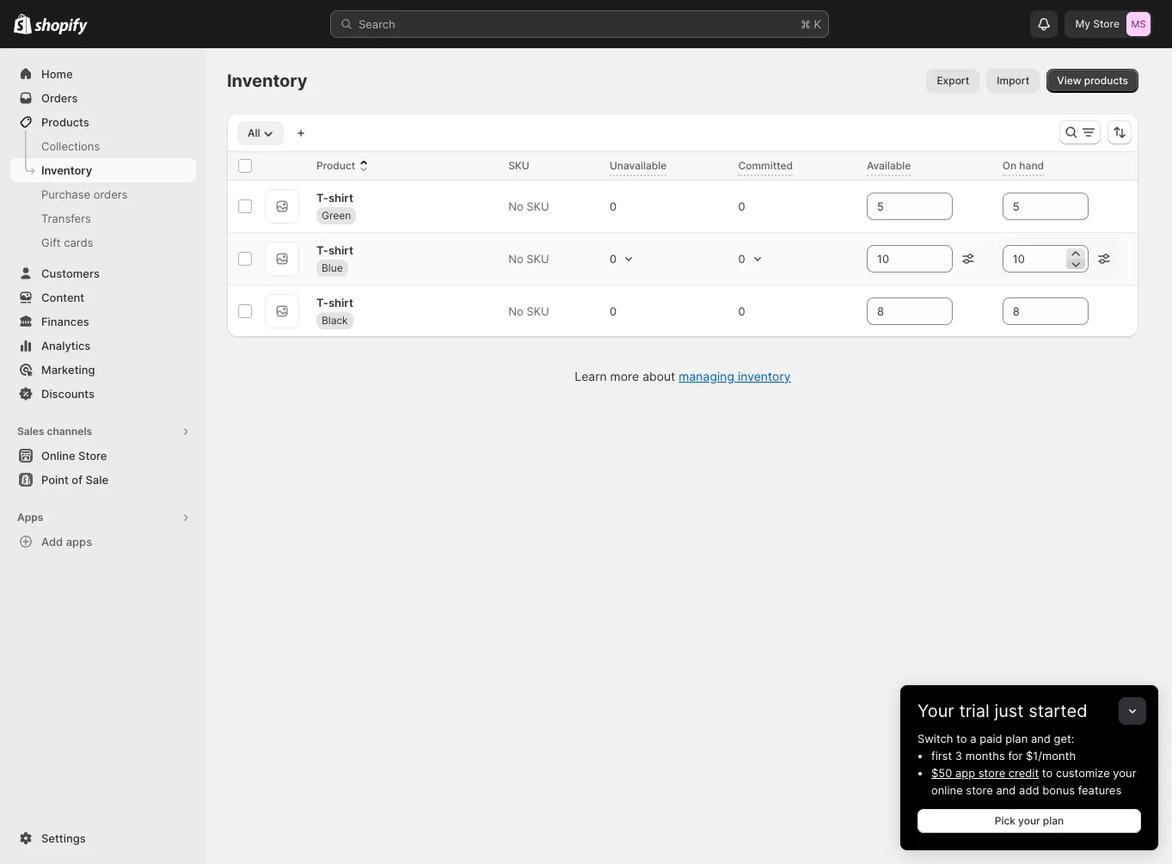 Task type: describe. For each thing, give the bounding box(es) containing it.
marketing link
[[10, 358, 196, 382]]

no sku for t-shirt green
[[508, 200, 549, 213]]

3
[[955, 749, 962, 763]]

your trial just started button
[[900, 685, 1158, 721]]

blue link
[[316, 259, 348, 276]]

on hand
[[1002, 159, 1044, 172]]

on hand button
[[1002, 157, 1061, 175]]

online store button
[[0, 444, 206, 468]]

products
[[41, 115, 89, 129]]

first 3 months for $1/month
[[931, 749, 1076, 763]]

collections link
[[10, 134, 196, 158]]

products
[[1084, 74, 1128, 87]]

shirt for t-shirt green
[[328, 190, 353, 204]]

discounts
[[41, 387, 95, 401]]

customers link
[[10, 261, 196, 285]]

apps
[[17, 511, 43, 524]]

more
[[610, 369, 639, 384]]

committed
[[738, 159, 793, 172]]

apps
[[66, 535, 92, 549]]

shopify image
[[35, 18, 88, 35]]

add
[[41, 535, 63, 549]]

t-shirt blue
[[316, 243, 353, 274]]

customize
[[1056, 766, 1110, 780]]

first
[[931, 749, 952, 763]]

just
[[994, 701, 1024, 721]]

your trial just started element
[[900, 730, 1158, 850]]

to inside 'to customize your online store and add bonus features'
[[1042, 766, 1053, 780]]

store for online store
[[78, 449, 107, 463]]

pick your plan
[[995, 814, 1064, 827]]

sku for t-shirt blue
[[527, 252, 549, 266]]

online
[[931, 783, 963, 797]]

home link
[[10, 62, 196, 86]]

of
[[72, 473, 83, 487]]

gift
[[41, 236, 61, 249]]

no sku for t-shirt black
[[508, 304, 549, 318]]

point of sale button
[[0, 468, 206, 492]]

sales
[[17, 425, 44, 438]]

green link
[[316, 207, 356, 224]]

purchase orders
[[41, 187, 128, 201]]

gift cards link
[[10, 230, 196, 255]]

t- for t-shirt green
[[316, 190, 328, 204]]

finances link
[[10, 310, 196, 334]]

0 vertical spatial to
[[956, 732, 967, 746]]

analytics
[[41, 339, 91, 353]]

months
[[965, 749, 1005, 763]]

search
[[359, 17, 395, 31]]

gift cards
[[41, 236, 93, 249]]

my store image
[[1127, 12, 1151, 36]]

0 horizontal spatial plan
[[1006, 732, 1028, 746]]

content link
[[10, 285, 196, 310]]

view
[[1057, 74, 1081, 87]]

collections
[[41, 139, 100, 153]]

shirt for t-shirt black
[[328, 295, 353, 309]]

my store
[[1075, 17, 1120, 30]]

store inside 'to customize your online store and add bonus features'
[[966, 783, 993, 797]]

apps button
[[10, 506, 196, 530]]

learn
[[575, 369, 607, 384]]

import
[[997, 74, 1030, 87]]

unavailable button
[[610, 157, 684, 175]]

point of sale
[[41, 473, 108, 487]]

add apps button
[[10, 530, 196, 554]]

credit
[[1009, 766, 1039, 780]]

finances
[[41, 315, 89, 328]]

$50
[[931, 766, 952, 780]]

a
[[970, 732, 977, 746]]

products link
[[10, 110, 196, 134]]

orders
[[41, 91, 78, 105]]

purchase orders link
[[10, 182, 196, 206]]

available
[[867, 159, 911, 172]]

export button
[[926, 69, 980, 93]]

app
[[955, 766, 975, 780]]

green
[[322, 209, 351, 221]]

sales channels
[[17, 425, 92, 438]]

view products
[[1057, 74, 1128, 87]]

add apps
[[41, 535, 92, 549]]

bonus
[[1042, 783, 1075, 797]]

purchase
[[41, 187, 90, 201]]

⌘ k
[[801, 17, 821, 31]]

discounts link
[[10, 382, 196, 406]]

all button
[[237, 121, 284, 145]]

features
[[1078, 783, 1122, 797]]



Task type: vqa. For each thing, say whether or not it's contained in the screenshot.
shirt within the T-Shirt Black
yes



Task type: locate. For each thing, give the bounding box(es) containing it.
and left add on the right of page
[[996, 783, 1016, 797]]

shopify image
[[14, 14, 32, 34]]

shirt up "blue"
[[328, 243, 353, 257]]

no sku for t-shirt blue
[[508, 252, 549, 266]]

2 no from the top
[[508, 252, 523, 266]]

no for t-shirt blue
[[508, 252, 523, 266]]

t- up black
[[316, 295, 328, 309]]

t-
[[316, 190, 328, 204], [316, 243, 328, 257], [316, 295, 328, 309]]

import button
[[987, 69, 1040, 93]]

0 vertical spatial and
[[1031, 732, 1051, 746]]

3 t- from the top
[[316, 295, 328, 309]]

1 vertical spatial t-shirt link
[[316, 241, 353, 258]]

product
[[316, 159, 355, 172]]

analytics link
[[10, 334, 196, 358]]

your right pick
[[1018, 814, 1040, 827]]

content
[[41, 291, 84, 304]]

unavailable
[[610, 159, 667, 172]]

t-shirt link for t-shirt black
[[316, 294, 353, 311]]

2 vertical spatial t-shirt link
[[316, 294, 353, 311]]

black
[[322, 313, 348, 326]]

1 vertical spatial no
[[508, 252, 523, 266]]

1 horizontal spatial plan
[[1043, 814, 1064, 827]]

managing inventory link
[[679, 369, 791, 384]]

3 shirt from the top
[[328, 295, 353, 309]]

no sku
[[508, 200, 549, 213], [508, 252, 549, 266], [508, 304, 549, 318]]

0 horizontal spatial store
[[78, 449, 107, 463]]

point of sale link
[[10, 468, 196, 492]]

1 vertical spatial t-
[[316, 243, 328, 257]]

switch
[[918, 732, 953, 746]]

store down months
[[978, 766, 1005, 780]]

2 vertical spatial no sku
[[508, 304, 549, 318]]

2 no sku from the top
[[508, 252, 549, 266]]

about
[[643, 369, 675, 384]]

t-shirt link for t-shirt blue
[[316, 241, 353, 258]]

shirt up black
[[328, 295, 353, 309]]

0 vertical spatial no
[[508, 200, 523, 213]]

0 horizontal spatial your
[[1018, 814, 1040, 827]]

1 horizontal spatial store
[[1093, 17, 1120, 30]]

shirt inside the t-shirt green
[[328, 190, 353, 204]]

2 shirt from the top
[[328, 243, 353, 257]]

store
[[978, 766, 1005, 780], [966, 783, 993, 797]]

inventory up all dropdown button
[[227, 71, 307, 91]]

committed button
[[738, 157, 810, 175]]

1 t- from the top
[[316, 190, 328, 204]]

1 vertical spatial your
[[1018, 814, 1040, 827]]

point
[[41, 473, 69, 487]]

1 t-shirt link from the top
[[316, 189, 353, 206]]

0 vertical spatial no sku
[[508, 200, 549, 213]]

1 horizontal spatial to
[[1042, 766, 1053, 780]]

2 t-shirt link from the top
[[316, 241, 353, 258]]

and for store
[[996, 783, 1016, 797]]

t-shirt link up "blue"
[[316, 241, 353, 258]]

marketing
[[41, 363, 95, 377]]

1 no sku from the top
[[508, 200, 549, 213]]

1 vertical spatial no sku
[[508, 252, 549, 266]]

0 vertical spatial store
[[1093, 17, 1120, 30]]

plan up for
[[1006, 732, 1028, 746]]

settings
[[41, 832, 86, 845]]

orders link
[[10, 86, 196, 110]]

to down the $1/month
[[1042, 766, 1053, 780]]

1 vertical spatial plan
[[1043, 814, 1064, 827]]

paid
[[980, 732, 1002, 746]]

settings link
[[10, 826, 196, 850]]

to
[[956, 732, 967, 746], [1042, 766, 1053, 780]]

3 t-shirt link from the top
[[316, 294, 353, 311]]

inventory
[[227, 71, 307, 91], [41, 163, 92, 177]]

to customize your online store and add bonus features
[[931, 766, 1136, 797]]

online store link
[[10, 444, 196, 468]]

k
[[814, 17, 821, 31]]

started
[[1029, 701, 1087, 721]]

online
[[41, 449, 75, 463]]

all
[[248, 126, 260, 139]]

t- for t-shirt black
[[316, 295, 328, 309]]

1 vertical spatial and
[[996, 783, 1016, 797]]

get:
[[1054, 732, 1074, 746]]

shirt inside t-shirt black
[[328, 295, 353, 309]]

add
[[1019, 783, 1039, 797]]

and for plan
[[1031, 732, 1051, 746]]

your
[[1113, 766, 1136, 780], [1018, 814, 1040, 827]]

$50 app store credit link
[[931, 766, 1039, 780]]

2 vertical spatial t-
[[316, 295, 328, 309]]

None number field
[[867, 193, 927, 220], [1002, 193, 1063, 220], [867, 245, 927, 273], [1002, 245, 1063, 273], [867, 298, 927, 325], [1002, 298, 1063, 325], [867, 193, 927, 220], [1002, 193, 1063, 220], [867, 245, 927, 273], [1002, 245, 1063, 273], [867, 298, 927, 325], [1002, 298, 1063, 325]]

and up the $1/month
[[1031, 732, 1051, 746]]

store down $50 app store credit link
[[966, 783, 993, 797]]

2 vertical spatial shirt
[[328, 295, 353, 309]]

0 vertical spatial t-shirt link
[[316, 189, 353, 206]]

customers
[[41, 267, 100, 280]]

1 vertical spatial store
[[966, 783, 993, 797]]

1 vertical spatial shirt
[[328, 243, 353, 257]]

channels
[[47, 425, 92, 438]]

0 vertical spatial inventory
[[227, 71, 307, 91]]

your inside 'to customize your online store and add bonus features'
[[1113, 766, 1136, 780]]

1 shirt from the top
[[328, 190, 353, 204]]

0 vertical spatial shirt
[[328, 190, 353, 204]]

1 no from the top
[[508, 200, 523, 213]]

0 vertical spatial plan
[[1006, 732, 1028, 746]]

0 horizontal spatial inventory
[[41, 163, 92, 177]]

black link
[[316, 312, 353, 329]]

t- inside t-shirt blue
[[316, 243, 328, 257]]

shirt for t-shirt blue
[[328, 243, 353, 257]]

your inside pick your plan link
[[1018, 814, 1040, 827]]

t-shirt link for t-shirt green
[[316, 189, 353, 206]]

shirt inside t-shirt blue
[[328, 243, 353, 257]]

shirt up green on the left top of the page
[[328, 190, 353, 204]]

and inside 'to customize your online store and add bonus features'
[[996, 783, 1016, 797]]

inventory up purchase
[[41, 163, 92, 177]]

no for t-shirt green
[[508, 200, 523, 213]]

cards
[[64, 236, 93, 249]]

your up features
[[1113, 766, 1136, 780]]

⌘
[[801, 17, 811, 31]]

1 vertical spatial inventory
[[41, 163, 92, 177]]

no for t-shirt black
[[508, 304, 523, 318]]

store
[[1093, 17, 1120, 30], [78, 449, 107, 463]]

$1/month
[[1026, 749, 1076, 763]]

my
[[1075, 17, 1090, 30]]

sku
[[508, 159, 529, 172], [527, 200, 549, 213], [527, 252, 549, 266], [527, 304, 549, 318]]

1 vertical spatial to
[[1042, 766, 1053, 780]]

to left a
[[956, 732, 967, 746]]

0 vertical spatial your
[[1113, 766, 1136, 780]]

t-shirt link
[[316, 189, 353, 206], [316, 241, 353, 258], [316, 294, 353, 311]]

your
[[918, 701, 954, 721]]

for
[[1008, 749, 1023, 763]]

switch to a paid plan and get:
[[918, 732, 1074, 746]]

t- inside the t-shirt green
[[316, 190, 328, 204]]

2 t- from the top
[[316, 243, 328, 257]]

2 vertical spatial no
[[508, 304, 523, 318]]

1 horizontal spatial and
[[1031, 732, 1051, 746]]

sku for t-shirt green
[[527, 200, 549, 213]]

$50 app store credit
[[931, 766, 1039, 780]]

transfers
[[41, 212, 91, 225]]

store inside button
[[78, 449, 107, 463]]

store for my store
[[1093, 17, 1120, 30]]

sku inside button
[[508, 159, 529, 172]]

sku button
[[508, 157, 547, 175]]

3 no from the top
[[508, 304, 523, 318]]

blue
[[322, 261, 343, 274]]

export
[[937, 74, 969, 87]]

t-shirt link up black
[[316, 294, 353, 311]]

t- for t-shirt blue
[[316, 243, 328, 257]]

0 vertical spatial store
[[978, 766, 1005, 780]]

inventory link
[[10, 158, 196, 182]]

online store
[[41, 449, 107, 463]]

learn more about managing inventory
[[575, 369, 791, 384]]

store up the sale
[[78, 449, 107, 463]]

0 horizontal spatial and
[[996, 783, 1016, 797]]

t-shirt green
[[316, 190, 353, 221]]

1 horizontal spatial inventory
[[227, 71, 307, 91]]

t- inside t-shirt black
[[316, 295, 328, 309]]

home
[[41, 67, 73, 81]]

product button
[[316, 157, 373, 175]]

pick
[[995, 814, 1016, 827]]

t- up "blue"
[[316, 243, 328, 257]]

0 vertical spatial t-
[[316, 190, 328, 204]]

1 horizontal spatial your
[[1113, 766, 1136, 780]]

1 vertical spatial store
[[78, 449, 107, 463]]

trial
[[959, 701, 990, 721]]

pick your plan link
[[918, 809, 1141, 833]]

and
[[1031, 732, 1051, 746], [996, 783, 1016, 797]]

on
[[1002, 159, 1017, 172]]

sku for t-shirt black
[[527, 304, 549, 318]]

t- up green on the left top of the page
[[316, 190, 328, 204]]

inventory
[[738, 369, 791, 384]]

hand
[[1019, 159, 1044, 172]]

0 horizontal spatial to
[[956, 732, 967, 746]]

plan
[[1006, 732, 1028, 746], [1043, 814, 1064, 827]]

plan down bonus
[[1043, 814, 1064, 827]]

store right the my
[[1093, 17, 1120, 30]]

0 button
[[603, 194, 641, 218], [731, 194, 769, 218], [603, 247, 641, 271], [731, 247, 769, 271], [603, 299, 641, 323], [731, 299, 769, 323]]

your trial just started
[[918, 701, 1087, 721]]

available button
[[867, 157, 928, 175]]

t-shirt link up green on the left top of the page
[[316, 189, 353, 206]]

3 no sku from the top
[[508, 304, 549, 318]]



